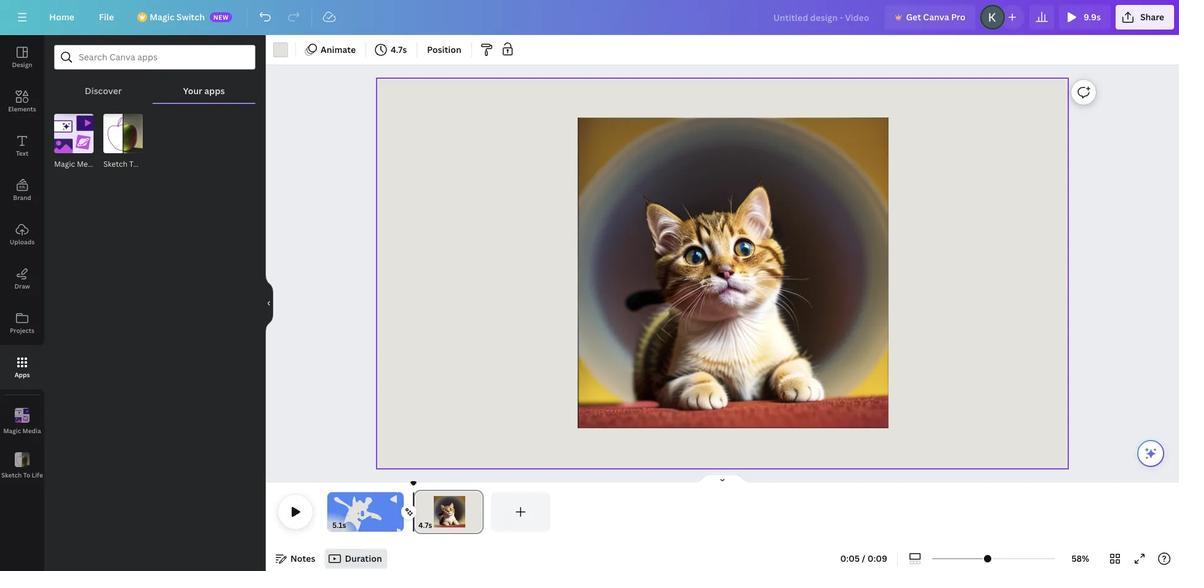 Task type: locate. For each thing, give the bounding box(es) containing it.
0 vertical spatial magic
[[150, 11, 175, 23]]

apps
[[204, 85, 225, 97]]

2 trimming, end edge slider from the left
[[473, 492, 484, 532]]

58%
[[1072, 553, 1090, 564]]

1 vertical spatial sketch
[[1, 471, 22, 479]]

trimming, end edge slider for 1st trimming, start edge slider from the left
[[395, 492, 404, 532]]

4.7s button
[[371, 40, 412, 60], [419, 520, 432, 532]]

trimming, start edge slider
[[327, 492, 336, 532], [414, 492, 425, 532]]

1 vertical spatial media
[[23, 426, 41, 435]]

#e4e2dd image
[[273, 42, 288, 57]]

0 horizontal spatial 4.7s button
[[371, 40, 412, 60]]

0:09
[[868, 553, 888, 564]]

1 vertical spatial magic
[[54, 159, 75, 169]]

animate button
[[301, 40, 361, 60]]

0 horizontal spatial 4.7s
[[391, 44, 407, 55]]

elements button
[[0, 79, 44, 124]]

0 horizontal spatial trimming, start edge slider
[[327, 492, 336, 532]]

1 vertical spatial sketch to life
[[1, 471, 43, 479]]

2 trimming, start edge slider from the left
[[414, 492, 425, 532]]

2 vertical spatial magic
[[3, 426, 21, 435]]

1 horizontal spatial sketch
[[103, 159, 127, 169]]

to
[[129, 159, 138, 169], [23, 471, 30, 479]]

life
[[139, 159, 153, 169], [32, 471, 43, 479]]

0 horizontal spatial sketch
[[1, 471, 22, 479]]

trimming, start edge slider up duration button
[[327, 492, 336, 532]]

9.9s
[[1084, 11, 1101, 23]]

Search Canva apps search field
[[79, 46, 231, 69]]

draw
[[14, 282, 30, 291]]

pro
[[952, 11, 966, 23]]

magic up "sketch to life" button
[[3, 426, 21, 435]]

position
[[427, 44, 462, 55]]

trimming, end edge slider
[[395, 492, 404, 532], [473, 492, 484, 532]]

0 vertical spatial to
[[129, 159, 138, 169]]

0 horizontal spatial life
[[32, 471, 43, 479]]

/
[[862, 553, 866, 564]]

1 vertical spatial magic media
[[3, 426, 41, 435]]

sketch
[[103, 159, 127, 169], [1, 471, 22, 479]]

notes
[[291, 553, 315, 564]]

magic media button
[[0, 400, 44, 444]]

1 horizontal spatial life
[[139, 159, 153, 169]]

1 horizontal spatial trimming, end edge slider
[[473, 492, 484, 532]]

4.7s button left position popup button at the top of the page
[[371, 40, 412, 60]]

0 horizontal spatial sketch to life
[[1, 471, 43, 479]]

4.7s button left 'page title' 'text box'
[[419, 520, 432, 532]]

0 horizontal spatial to
[[23, 471, 30, 479]]

0 vertical spatial sketch
[[103, 159, 127, 169]]

0 vertical spatial sketch to life
[[103, 159, 153, 169]]

1 horizontal spatial sketch to life
[[103, 159, 153, 169]]

4.7s left 'page title' 'text box'
[[419, 520, 432, 531]]

trimming, end edge slider left 'page title' 'text box'
[[395, 492, 404, 532]]

4.7s
[[391, 44, 407, 55], [419, 520, 432, 531]]

1 vertical spatial 4.7s
[[419, 520, 432, 531]]

canva assistant image
[[1144, 446, 1159, 461]]

0 vertical spatial magic media
[[54, 159, 99, 169]]

magic left switch
[[150, 11, 175, 23]]

design button
[[0, 35, 44, 79]]

new
[[213, 13, 229, 22]]

brand
[[13, 193, 31, 202]]

1 horizontal spatial to
[[129, 159, 138, 169]]

your apps
[[183, 85, 225, 97]]

1 vertical spatial to
[[23, 471, 30, 479]]

magic right text button
[[54, 159, 75, 169]]

canva
[[923, 11, 949, 23]]

magic media inside button
[[3, 426, 41, 435]]

sketch to life
[[103, 159, 153, 169], [1, 471, 43, 479]]

0 vertical spatial 4.7s
[[391, 44, 407, 55]]

file
[[99, 11, 114, 23]]

magic
[[150, 11, 175, 23], [54, 159, 75, 169], [3, 426, 21, 435]]

0 horizontal spatial magic
[[3, 426, 21, 435]]

1 vertical spatial 4.7s button
[[419, 520, 432, 532]]

magic media right text button
[[54, 159, 99, 169]]

main menu bar
[[0, 0, 1179, 35]]

0 horizontal spatial trimming, end edge slider
[[395, 492, 404, 532]]

file button
[[89, 5, 124, 30]]

1 trimming, end edge slider from the left
[[395, 492, 404, 532]]

uploads
[[10, 238, 35, 246]]

magic media up "sketch to life" button
[[3, 426, 41, 435]]

1 horizontal spatial 4.7s
[[419, 520, 432, 531]]

2 horizontal spatial magic
[[150, 11, 175, 23]]

duration
[[345, 553, 382, 564]]

uploads button
[[0, 212, 44, 257]]

0 horizontal spatial media
[[23, 426, 41, 435]]

media
[[77, 159, 99, 169], [23, 426, 41, 435]]

side panel tab list
[[0, 35, 44, 488]]

your
[[183, 85, 202, 97]]

1 horizontal spatial media
[[77, 159, 99, 169]]

9.9s button
[[1059, 5, 1111, 30]]

magic media
[[54, 159, 99, 169], [3, 426, 41, 435]]

0 horizontal spatial magic media
[[3, 426, 41, 435]]

1 vertical spatial life
[[32, 471, 43, 479]]

life inside button
[[32, 471, 43, 479]]

1 horizontal spatial magic
[[54, 159, 75, 169]]

hide image
[[265, 274, 273, 333]]

4.7s left position
[[391, 44, 407, 55]]

trimming, end edge slider right 'page title' 'text box'
[[473, 492, 484, 532]]

0 vertical spatial media
[[77, 159, 99, 169]]

1 horizontal spatial trimming, start edge slider
[[414, 492, 425, 532]]

elements
[[8, 105, 36, 113]]

trimming, start edge slider left 'page title' 'text box'
[[414, 492, 425, 532]]



Task type: describe. For each thing, give the bounding box(es) containing it.
sketch to life inside button
[[1, 471, 43, 479]]

share button
[[1116, 5, 1175, 30]]

Design title text field
[[764, 5, 881, 30]]

0:05 / 0:09
[[841, 553, 888, 564]]

magic inside button
[[3, 426, 21, 435]]

discover button
[[54, 70, 153, 103]]

apps button
[[0, 345, 44, 390]]

0 vertical spatial life
[[139, 159, 153, 169]]

position button
[[422, 40, 467, 60]]

switch
[[177, 11, 205, 23]]

text button
[[0, 124, 44, 168]]

get canva pro button
[[885, 5, 976, 30]]

5.1s button
[[332, 520, 346, 532]]

brand button
[[0, 168, 44, 212]]

trimming, end edge slider for first trimming, start edge slider from right
[[473, 492, 484, 532]]

share
[[1141, 11, 1165, 23]]

1 horizontal spatial 4.7s button
[[419, 520, 432, 532]]

duration button
[[325, 549, 387, 569]]

projects
[[10, 326, 34, 335]]

0 vertical spatial 4.7s button
[[371, 40, 412, 60]]

projects button
[[0, 301, 44, 345]]

1 horizontal spatial magic media
[[54, 159, 99, 169]]

magic inside main menu bar
[[150, 11, 175, 23]]

home
[[49, 11, 74, 23]]

text
[[16, 149, 28, 158]]

draw button
[[0, 257, 44, 301]]

media inside button
[[23, 426, 41, 435]]

1 trimming, start edge slider from the left
[[327, 492, 336, 532]]

design
[[12, 60, 32, 69]]

your apps button
[[153, 70, 255, 103]]

to inside button
[[23, 471, 30, 479]]

0:05
[[841, 553, 860, 564]]

notes button
[[271, 549, 320, 569]]

5.1s
[[332, 520, 346, 531]]

get
[[906, 11, 921, 23]]

magic switch
[[150, 11, 205, 23]]

home link
[[39, 5, 84, 30]]

apps
[[15, 371, 30, 379]]

hide pages image
[[693, 474, 752, 484]]

Page title text field
[[438, 520, 443, 532]]

58% button
[[1061, 549, 1101, 569]]

discover
[[85, 85, 122, 97]]

get canva pro
[[906, 11, 966, 23]]

sketch to life button
[[0, 444, 44, 488]]

sketch inside button
[[1, 471, 22, 479]]

animate
[[321, 44, 356, 55]]



Task type: vqa. For each thing, say whether or not it's contained in the screenshot.
THE "4.7S" button
yes



